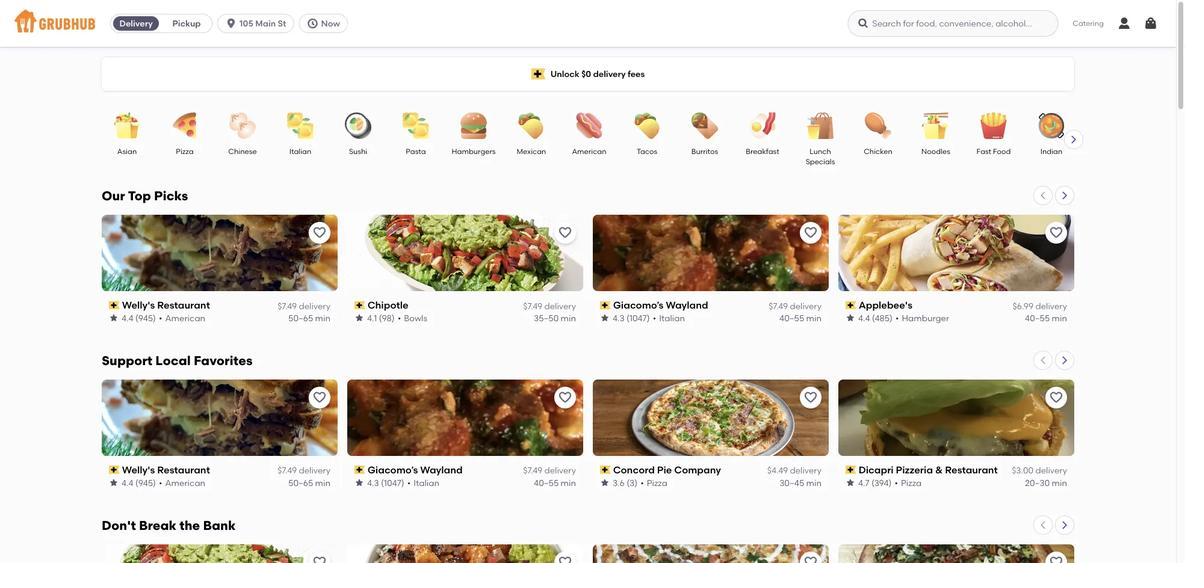 Task type: locate. For each thing, give the bounding box(es) containing it.
svg image inside the '105 main st' button
[[225, 17, 237, 30]]

4.4 (485)
[[859, 313, 893, 323]]

• pizza down pizzeria
[[895, 478, 922, 488]]

0 vertical spatial 4.4 (945)
[[122, 313, 156, 323]]

asian image
[[106, 113, 148, 139]]

hamburgers
[[452, 147, 496, 156]]

tacos image
[[626, 113, 668, 139]]

giacomo's wayland logo image
[[593, 215, 829, 291], [347, 380, 583, 456]]

1 vertical spatial (1047)
[[381, 478, 404, 488]]

40–55
[[780, 313, 805, 323], [1025, 313, 1050, 323], [534, 478, 559, 488]]

bank
[[203, 518, 236, 534]]

lunch specials image
[[800, 113, 842, 139]]

1 (945) from the top
[[135, 313, 156, 323]]

40–55 min
[[780, 313, 822, 323], [1025, 313, 1068, 323], [534, 478, 576, 488]]

4.3 for the right giacomo's wayland logo
[[613, 313, 625, 323]]

1 vertical spatial italian
[[659, 313, 685, 323]]

welly's
[[122, 300, 155, 311], [122, 464, 155, 476]]

1 50–65 min from the top
[[288, 313, 331, 323]]

1 horizontal spatial • pizza
[[895, 478, 922, 488]]

italian for the right giacomo's wayland logo
[[659, 313, 685, 323]]

• pizza down pie
[[641, 478, 668, 488]]

company
[[675, 464, 721, 476]]

indian
[[1041, 147, 1063, 156]]

giacomo's wayland
[[613, 300, 708, 311], [368, 464, 463, 476]]

star icon image
[[109, 314, 119, 323], [355, 314, 364, 323], [600, 314, 610, 323], [846, 314, 856, 323], [109, 478, 119, 488], [355, 478, 364, 488], [600, 478, 610, 488], [846, 478, 856, 488]]

1 50–65 from the top
[[288, 313, 313, 323]]

cj's gourmet pizza and grill (town of sudbury) logo image
[[839, 545, 1075, 564]]

0 vertical spatial welly's restaurant
[[122, 300, 210, 311]]

restaurant
[[157, 300, 210, 311], [157, 464, 210, 476], [945, 464, 998, 476]]

chinese
[[228, 147, 257, 156]]

1 horizontal spatial pizza
[[647, 478, 668, 488]]

1 vertical spatial welly's restaurant logo image
[[102, 380, 338, 456]]

1 welly's restaurant logo image from the top
[[102, 215, 338, 291]]

american down american image
[[572, 147, 607, 156]]

caret left icon image down 20–30 min
[[1039, 521, 1048, 530]]

50–65 for our top picks
[[288, 313, 313, 323]]

caret left icon image down indian
[[1039, 191, 1048, 200]]

2 • american from the top
[[159, 478, 205, 488]]

30–45
[[780, 478, 805, 488]]

$0
[[582, 69, 591, 79]]

1 vertical spatial chipotle logo image
[[102, 545, 338, 564]]

american image
[[568, 113, 611, 139]]

• hamburger
[[896, 313, 950, 323]]

35–50 min
[[534, 313, 576, 323]]

• american up the
[[159, 478, 205, 488]]

4.3 for giacomo's wayland logo to the bottom
[[367, 478, 379, 488]]

0 vertical spatial (945)
[[135, 313, 156, 323]]

save this restaurant image for giacomo's wayland logo to the bottom
[[558, 391, 573, 405]]

0 vertical spatial giacomo's wayland
[[613, 300, 708, 311]]

pizza down pizzeria
[[901, 478, 922, 488]]

0 horizontal spatial wayland
[[420, 464, 463, 476]]

0 horizontal spatial (1047)
[[381, 478, 404, 488]]

restaurant up the "support local favorites"
[[157, 300, 210, 311]]

1 vertical spatial 4.4 (945)
[[122, 478, 156, 488]]

0 vertical spatial caret left icon image
[[1039, 191, 1048, 200]]

2 4.4 (945) from the top
[[122, 478, 156, 488]]

sushi image
[[337, 113, 379, 139]]

picks
[[154, 188, 188, 204]]

0 horizontal spatial giacomo's wayland logo image
[[347, 380, 583, 456]]

caret left icon image for support local favorites
[[1039, 356, 1048, 365]]

(945) up "support"
[[135, 313, 156, 323]]

1 vertical spatial 4.3
[[367, 478, 379, 488]]

1 vertical spatial 50–65
[[288, 478, 313, 488]]

0 vertical spatial 50–65 min
[[288, 313, 331, 323]]

$7.49
[[278, 301, 297, 311], [523, 301, 543, 311], [769, 301, 788, 311], [278, 466, 297, 476], [523, 466, 543, 476]]

2 welly's restaurant logo image from the top
[[102, 380, 338, 456]]

4.7 (394)
[[859, 478, 892, 488]]

4.3 (1047) for giacomo's wayland logo to the bottom
[[367, 478, 404, 488]]

wayland for giacomo's wayland logo to the bottom
[[420, 464, 463, 476]]

• italian for the right giacomo's wayland logo
[[653, 313, 685, 323]]

welly's up break
[[122, 464, 155, 476]]

1 horizontal spatial giacomo's wayland logo image
[[593, 215, 829, 291]]

50–65
[[288, 313, 313, 323], [288, 478, 313, 488]]

0 vertical spatial giacomo's
[[613, 300, 664, 311]]

caret left icon image
[[1039, 191, 1048, 200], [1039, 356, 1048, 365], [1039, 521, 1048, 530]]

italian for giacomo's wayland logo to the bottom
[[414, 478, 439, 488]]

1 vertical spatial caret left icon image
[[1039, 356, 1048, 365]]

the
[[180, 518, 200, 534]]

1 vertical spatial (945)
[[135, 478, 156, 488]]

pizza down pizza image
[[176, 147, 194, 156]]

0 vertical spatial • italian
[[653, 313, 685, 323]]

1 vertical spatial giacomo's wayland logo image
[[347, 380, 583, 456]]

0 vertical spatial welly's
[[122, 300, 155, 311]]

0 vertical spatial • american
[[159, 313, 205, 323]]

1 • american from the top
[[159, 313, 205, 323]]

caret right icon image for support local favorites
[[1060, 356, 1070, 365]]

fast
[[977, 147, 992, 156]]

4.4 (945) up break
[[122, 478, 156, 488]]

• american up the "support local favorites"
[[159, 313, 205, 323]]

hamburgers image
[[453, 113, 495, 139]]

pizza image
[[164, 113, 206, 139]]

(1047)
[[627, 313, 650, 323], [381, 478, 404, 488]]

• pizza for pie
[[641, 478, 668, 488]]

subscription pass image
[[109, 301, 120, 310], [355, 301, 365, 310], [846, 301, 857, 310], [109, 466, 120, 475], [355, 466, 365, 475], [846, 466, 857, 475]]

pasta
[[406, 147, 426, 156]]

20–30 min
[[1025, 478, 1068, 488]]

pizza down pie
[[647, 478, 668, 488]]

delivery
[[593, 69, 626, 79], [299, 301, 331, 311], [545, 301, 576, 311], [790, 301, 822, 311], [1036, 301, 1068, 311], [299, 466, 331, 476], [545, 466, 576, 476], [790, 466, 822, 476], [1036, 466, 1068, 476]]

delivery button
[[111, 14, 161, 33]]

caret left icon image down $6.99 delivery
[[1039, 356, 1048, 365]]

welly's restaurant for local
[[122, 464, 210, 476]]

0 horizontal spatial giacomo's wayland
[[368, 464, 463, 476]]

1 vertical spatial 4.3 (1047)
[[367, 478, 404, 488]]

welly's for our
[[122, 300, 155, 311]]

2 horizontal spatial italian
[[659, 313, 685, 323]]

0 vertical spatial (1047)
[[627, 313, 650, 323]]

main navigation navigation
[[0, 0, 1177, 47]]

3 caret left icon image from the top
[[1039, 521, 1048, 530]]

american up the
[[165, 478, 205, 488]]

mexican image
[[511, 113, 553, 139]]

1 svg image from the left
[[225, 17, 237, 30]]

50–65 min for support local favorites
[[288, 478, 331, 488]]

0 horizontal spatial giacomo's
[[368, 464, 418, 476]]

1 4.4 (945) from the top
[[122, 313, 156, 323]]

st
[[278, 18, 286, 29]]

1 horizontal spatial (1047)
[[627, 313, 650, 323]]

bowls
[[404, 313, 428, 323]]

2 welly's from the top
[[122, 464, 155, 476]]

1 subscription pass image from the top
[[600, 301, 611, 310]]

4.1
[[367, 313, 377, 323]]

1 horizontal spatial giacomo's
[[613, 300, 664, 311]]

0 vertical spatial giacomo's wayland logo image
[[593, 215, 829, 291]]

welly's restaurant
[[122, 300, 210, 311], [122, 464, 210, 476]]

(945) up break
[[135, 478, 156, 488]]

0 horizontal spatial svg image
[[307, 17, 319, 30]]

1 vertical spatial welly's
[[122, 464, 155, 476]]

0 vertical spatial subscription pass image
[[600, 301, 611, 310]]

2 welly's restaurant from the top
[[122, 464, 210, 476]]

(98)
[[379, 313, 395, 323]]

1 welly's restaurant from the top
[[122, 300, 210, 311]]

subscription pass image for support local favorites
[[600, 466, 611, 475]]

4.4 left (485)
[[859, 313, 870, 323]]

1 caret left icon image from the top
[[1039, 191, 1048, 200]]

$3.00
[[1012, 466, 1034, 476]]

1 vertical spatial giacomo's wayland
[[368, 464, 463, 476]]

1 vertical spatial • italian
[[407, 478, 439, 488]]

burritos
[[692, 147, 718, 156]]

welly's for support
[[122, 464, 155, 476]]

4.4 (945) for our
[[122, 313, 156, 323]]

• italian for giacomo's wayland logo to the bottom
[[407, 478, 439, 488]]

0 horizontal spatial svg image
[[225, 17, 237, 30]]

4.4
[[122, 313, 133, 323], [859, 313, 870, 323], [122, 478, 133, 488]]

2 • pizza from the left
[[895, 478, 922, 488]]

20–30
[[1025, 478, 1050, 488]]

giacomo's
[[613, 300, 664, 311], [368, 464, 418, 476]]

2 50–65 from the top
[[288, 478, 313, 488]]

50–65 min
[[288, 313, 331, 323], [288, 478, 331, 488]]

1 horizontal spatial 4.3 (1047)
[[613, 313, 650, 323]]

mexican
[[517, 147, 546, 156]]

subscription pass image for our top picks
[[600, 301, 611, 310]]

2 caret left icon image from the top
[[1039, 356, 1048, 365]]

1 horizontal spatial svg image
[[858, 17, 870, 30]]

0 vertical spatial chipotle logo image
[[347, 215, 583, 291]]

italian
[[289, 147, 311, 156], [659, 313, 685, 323], [414, 478, 439, 488]]

american for picks
[[165, 313, 205, 323]]

(1047) for giacomo's wayland logo to the bottom
[[381, 478, 404, 488]]

• italian
[[653, 313, 685, 323], [407, 478, 439, 488]]

local
[[156, 353, 191, 369]]

caret left icon image for don't break the bank
[[1039, 521, 1048, 530]]

1 horizontal spatial giacomo's wayland
[[613, 300, 708, 311]]

1 vertical spatial american
[[165, 313, 205, 323]]

0 horizontal spatial italian
[[289, 147, 311, 156]]

0 horizontal spatial chipotle logo image
[[102, 545, 338, 564]]

welly's restaurant up local
[[122, 300, 210, 311]]

• american
[[159, 313, 205, 323], [159, 478, 205, 488]]

restaurant up the
[[157, 464, 210, 476]]

0 vertical spatial 50–65
[[288, 313, 313, 323]]

wayland
[[666, 300, 708, 311], [420, 464, 463, 476]]

chicken image
[[857, 113, 900, 139]]

pasta image
[[395, 113, 437, 139]]

save this restaurant image for roasted peppers (main st) logo
[[804, 556, 818, 564]]

&
[[936, 464, 943, 476]]

1 horizontal spatial italian
[[414, 478, 439, 488]]

save this restaurant image
[[312, 226, 327, 240], [804, 226, 818, 240], [1049, 226, 1064, 240], [312, 391, 327, 405], [804, 391, 818, 405], [1049, 391, 1064, 405], [1049, 556, 1064, 564]]

american
[[572, 147, 607, 156], [165, 313, 205, 323], [165, 478, 205, 488]]

pizza
[[176, 147, 194, 156], [647, 478, 668, 488], [901, 478, 922, 488]]

svg image
[[1117, 16, 1132, 31], [1144, 16, 1158, 31], [307, 17, 319, 30]]

0 horizontal spatial • italian
[[407, 478, 439, 488]]

1 horizontal spatial • italian
[[653, 313, 685, 323]]

1 • pizza from the left
[[641, 478, 668, 488]]

4.4 up "support"
[[122, 313, 133, 323]]

pickup button
[[161, 14, 212, 33]]

subscription pass image
[[600, 301, 611, 310], [600, 466, 611, 475]]

roasted peppers (main st) logo image
[[593, 545, 829, 564]]

chipotle logo image
[[347, 215, 583, 291], [102, 545, 338, 564]]

50–65 min for our top picks
[[288, 313, 331, 323]]

1 horizontal spatial wayland
[[666, 300, 708, 311]]

welly's restaurant logo image
[[102, 215, 338, 291], [102, 380, 338, 456]]

2 subscription pass image from the top
[[600, 466, 611, 475]]

4.4 up don't
[[122, 478, 133, 488]]

1 welly's from the top
[[122, 300, 155, 311]]

0 horizontal spatial • pizza
[[641, 478, 668, 488]]

$3.00 delivery
[[1012, 466, 1068, 476]]

caret right icon image
[[1069, 135, 1079, 145], [1060, 191, 1070, 200], [1060, 356, 1070, 365], [1060, 521, 1070, 530]]

1 vertical spatial 50–65 min
[[288, 478, 331, 488]]

0 vertical spatial welly's restaurant logo image
[[102, 215, 338, 291]]

1 vertical spatial welly's restaurant
[[122, 464, 210, 476]]

2 vertical spatial caret left icon image
[[1039, 521, 1048, 530]]

applebee's
[[859, 300, 913, 311]]

(394)
[[872, 478, 892, 488]]

2 horizontal spatial pizza
[[901, 478, 922, 488]]

american up the "support local favorites"
[[165, 313, 205, 323]]

•
[[159, 313, 162, 323], [398, 313, 401, 323], [653, 313, 656, 323], [896, 313, 899, 323], [159, 478, 162, 488], [407, 478, 411, 488], [641, 478, 644, 488], [895, 478, 898, 488]]

indian image
[[1031, 113, 1073, 139]]

0 horizontal spatial 40–55
[[534, 478, 559, 488]]

restaurant for picks
[[157, 300, 210, 311]]

0 horizontal spatial pizza
[[176, 147, 194, 156]]

chipotle
[[368, 300, 409, 311]]

1 horizontal spatial 4.3
[[613, 313, 625, 323]]

4.4 (945)
[[122, 313, 156, 323], [122, 478, 156, 488]]

pizza for concord pie company
[[647, 478, 668, 488]]

save this restaurant image
[[558, 226, 573, 240], [558, 391, 573, 405], [312, 556, 327, 564], [558, 556, 573, 564], [804, 556, 818, 564]]

2 50–65 min from the top
[[288, 478, 331, 488]]

1 vertical spatial • american
[[159, 478, 205, 488]]

4.4 (945) up "support"
[[122, 313, 156, 323]]

svg image
[[225, 17, 237, 30], [858, 17, 870, 30]]

2 (945) from the top
[[135, 478, 156, 488]]

2 vertical spatial american
[[165, 478, 205, 488]]

save this restaurant button
[[309, 222, 331, 244], [555, 222, 576, 244], [800, 222, 822, 244], [1046, 222, 1068, 244], [309, 387, 331, 409], [555, 387, 576, 409], [800, 387, 822, 409], [1046, 387, 1068, 409], [309, 552, 331, 564], [555, 552, 576, 564], [800, 552, 822, 564], [1046, 552, 1068, 564]]

2 vertical spatial italian
[[414, 478, 439, 488]]

sushi
[[349, 147, 367, 156]]

welly's up "support"
[[122, 300, 155, 311]]

giacomo's wayland for the right giacomo's wayland logo
[[613, 300, 708, 311]]

4.3 (1047)
[[613, 313, 650, 323], [367, 478, 404, 488]]

(1047) for the right giacomo's wayland logo
[[627, 313, 650, 323]]

welly's restaurant logo image for picks
[[102, 215, 338, 291]]

1 vertical spatial subscription pass image
[[600, 466, 611, 475]]

restaurant right "&"
[[945, 464, 998, 476]]

0 vertical spatial wayland
[[666, 300, 708, 311]]

concord
[[613, 464, 655, 476]]

1 vertical spatial wayland
[[420, 464, 463, 476]]

1 vertical spatial giacomo's
[[368, 464, 418, 476]]

0 horizontal spatial 4.3
[[367, 478, 379, 488]]

fast food image
[[973, 113, 1015, 139]]

(945)
[[135, 313, 156, 323], [135, 478, 156, 488]]

0 horizontal spatial 4.3 (1047)
[[367, 478, 404, 488]]

0 vertical spatial 4.3 (1047)
[[613, 313, 650, 323]]

main
[[255, 18, 276, 29]]

• pizza
[[641, 478, 668, 488], [895, 478, 922, 488]]

food
[[993, 147, 1011, 156]]

welly's restaurant up 'don't break the bank'
[[122, 464, 210, 476]]

0 vertical spatial 4.3
[[613, 313, 625, 323]]

fast food
[[977, 147, 1011, 156]]

qdoba mexican eats logo image
[[347, 545, 583, 564]]



Task type: describe. For each thing, give the bounding box(es) containing it.
chinese image
[[222, 113, 264, 139]]

noodles
[[922, 147, 951, 156]]

svg image inside now button
[[307, 17, 319, 30]]

$4.49 delivery
[[768, 466, 822, 476]]

giacomo's wayland for giacomo's wayland logo to the bottom
[[368, 464, 463, 476]]

caret left icon image for our top picks
[[1039, 191, 1048, 200]]

Search for food, convenience, alcohol... search field
[[848, 10, 1059, 37]]

pizzeria
[[896, 464, 933, 476]]

105 main st
[[240, 18, 286, 29]]

caret right icon image for our top picks
[[1060, 191, 1070, 200]]

(485)
[[872, 313, 893, 323]]

save this restaurant image for qdoba mexican eats logo
[[558, 556, 573, 564]]

fees
[[628, 69, 645, 79]]

our top picks
[[102, 188, 188, 204]]

pickup
[[173, 18, 201, 29]]

$6.99
[[1013, 301, 1034, 311]]

grubhub plus flag logo image
[[531, 68, 546, 80]]

american for favorites
[[165, 478, 205, 488]]

pie
[[657, 464, 672, 476]]

50–65 for support local favorites
[[288, 478, 313, 488]]

unlock
[[551, 69, 580, 79]]

• american for favorites
[[159, 478, 205, 488]]

dicapri pizzeria & restaurant logo image
[[839, 380, 1075, 456]]

pizza for dicapri pizzeria & restaurant
[[901, 478, 922, 488]]

1 horizontal spatial 40–55 min
[[780, 313, 822, 323]]

tacos
[[637, 147, 658, 156]]

wayland for the right giacomo's wayland logo
[[666, 300, 708, 311]]

4.4 for our top picks
[[122, 313, 133, 323]]

• bowls
[[398, 313, 428, 323]]

lunch specials
[[806, 147, 835, 166]]

(3)
[[627, 478, 638, 488]]

2 horizontal spatial svg image
[[1144, 16, 1158, 31]]

chicken
[[864, 147, 893, 156]]

35–50
[[534, 313, 559, 323]]

italian image
[[279, 113, 322, 139]]

concord pie company logo image
[[593, 380, 829, 456]]

noodles image
[[915, 113, 957, 139]]

30–45 min
[[780, 478, 822, 488]]

lunch
[[810, 147, 831, 156]]

4.7
[[859, 478, 870, 488]]

our
[[102, 188, 125, 204]]

breakfast
[[746, 147, 780, 156]]

hamburger
[[902, 313, 950, 323]]

2 horizontal spatial 40–55 min
[[1025, 313, 1068, 323]]

2 svg image from the left
[[858, 17, 870, 30]]

105 main st button
[[217, 14, 299, 33]]

(945) for local
[[135, 478, 156, 488]]

dicapri
[[859, 464, 894, 476]]

breakfast image
[[742, 113, 784, 139]]

2 horizontal spatial 40–55
[[1025, 313, 1050, 323]]

4.1 (98)
[[367, 313, 395, 323]]

restaurant for favorites
[[157, 464, 210, 476]]

4.4 (945) for support
[[122, 478, 156, 488]]

welly's restaurant logo image for favorites
[[102, 380, 338, 456]]

asian
[[117, 147, 137, 156]]

applebee's logo image
[[839, 215, 1075, 291]]

catering button
[[1065, 10, 1113, 37]]

now button
[[299, 14, 353, 33]]

unlock $0 delivery fees
[[551, 69, 645, 79]]

105
[[240, 18, 253, 29]]

1 horizontal spatial svg image
[[1117, 16, 1132, 31]]

• pizza for pizzeria
[[895, 478, 922, 488]]

delivery
[[119, 18, 153, 29]]

0 vertical spatial american
[[572, 147, 607, 156]]

don't break the bank
[[102, 518, 236, 534]]

4.4 for support local favorites
[[122, 478, 133, 488]]

burritos image
[[684, 113, 726, 139]]

caret right icon image for don't break the bank
[[1060, 521, 1070, 530]]

1 horizontal spatial 40–55
[[780, 313, 805, 323]]

3.6 (3)
[[613, 478, 638, 488]]

dicapri pizzeria & restaurant
[[859, 464, 998, 476]]

catering
[[1073, 19, 1104, 28]]

1 horizontal spatial chipotle logo image
[[347, 215, 583, 291]]

welly's restaurant for top
[[122, 300, 210, 311]]

• american for picks
[[159, 313, 205, 323]]

0 vertical spatial italian
[[289, 147, 311, 156]]

support local favorites
[[102, 353, 253, 369]]

concord pie company
[[613, 464, 721, 476]]

top
[[128, 188, 151, 204]]

support
[[102, 353, 152, 369]]

4.3 (1047) for the right giacomo's wayland logo
[[613, 313, 650, 323]]

0 horizontal spatial 40–55 min
[[534, 478, 576, 488]]

(945) for top
[[135, 313, 156, 323]]

don't
[[102, 518, 136, 534]]

$6.99 delivery
[[1013, 301, 1068, 311]]

favorites
[[194, 353, 253, 369]]

$4.49
[[768, 466, 788, 476]]

specials
[[806, 157, 835, 166]]

3.6
[[613, 478, 625, 488]]

now
[[321, 18, 340, 29]]

break
[[139, 518, 177, 534]]



Task type: vqa. For each thing, say whether or not it's contained in the screenshot.


